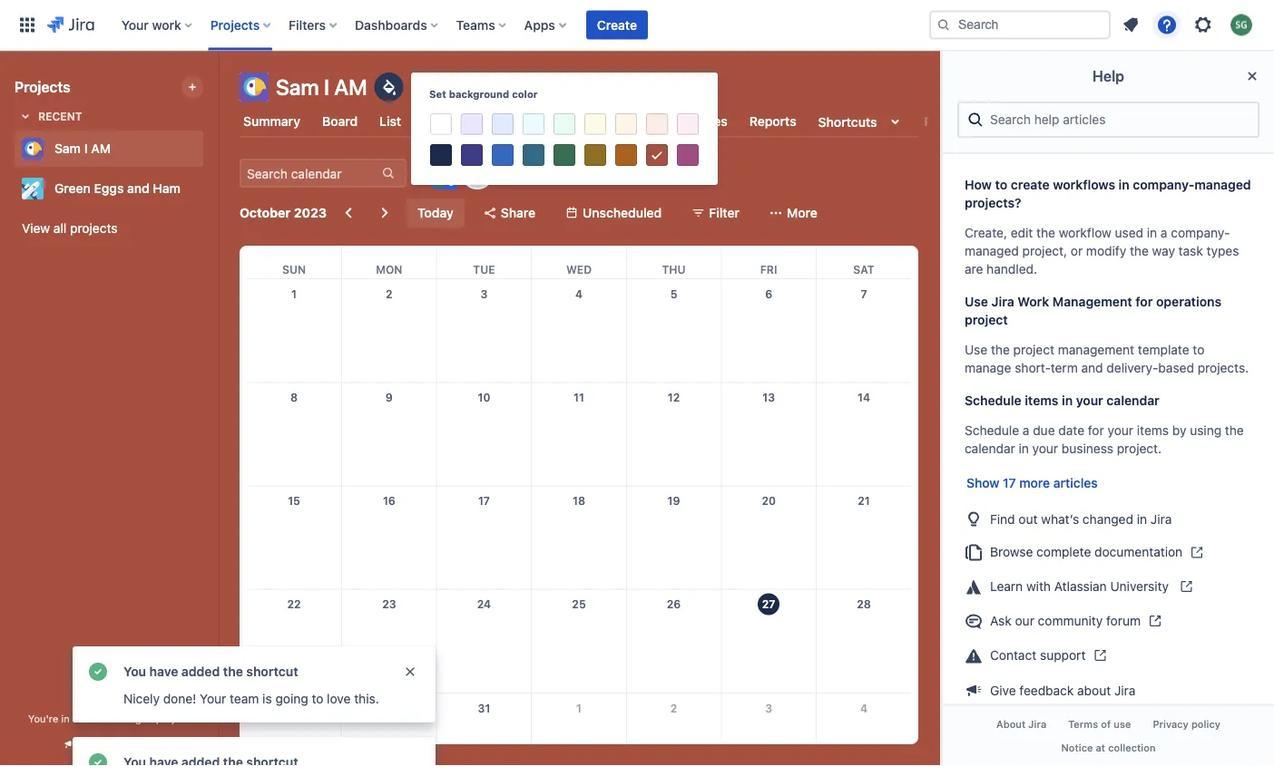 Task type: locate. For each thing, give the bounding box(es) containing it.
am up green eggs and ham link
[[91, 141, 111, 156]]

for
[[1136, 294, 1153, 309], [1088, 423, 1104, 438]]

reports link
[[746, 105, 800, 138]]

0 horizontal spatial and
[[127, 181, 149, 196]]

use inside use jira work management for operations project
[[965, 294, 988, 309]]

1 vertical spatial 1
[[576, 702, 582, 715]]

date
[[1059, 423, 1085, 438]]

i
[[324, 74, 329, 100], [84, 141, 88, 156]]

projects up collapse recent projects image
[[15, 79, 70, 96]]

magenta radio
[[674, 142, 702, 169]]

light-yellow radio
[[582, 111, 609, 138]]

create
[[1011, 177, 1050, 192]]

1 horizontal spatial 3 link
[[754, 694, 783, 723]]

1 vertical spatial managed
[[965, 244, 1019, 259]]

appswitcher icon image
[[16, 14, 38, 36]]

with
[[1026, 579, 1051, 594]]

feedback for give feedback about jira
[[1020, 683, 1074, 698]]

row
[[247, 246, 911, 279], [247, 280, 911, 383], [247, 383, 911, 487], [247, 487, 911, 590], [247, 590, 911, 694], [247, 694, 911, 767]]

and left ham
[[127, 181, 149, 196]]

13
[[763, 392, 775, 404]]

1 horizontal spatial and
[[1081, 361, 1103, 376]]

4
[[575, 288, 583, 300], [860, 702, 868, 715]]

1 use from the top
[[965, 294, 988, 309]]

to up projects?
[[995, 177, 1008, 192]]

3 row from the top
[[247, 383, 911, 487]]

1 horizontal spatial feedback
[[1020, 683, 1074, 698]]

the down used
[[1130, 244, 1149, 259]]

create button
[[586, 10, 648, 39]]

0 vertical spatial i
[[324, 74, 329, 100]]

1 vertical spatial 17
[[478, 495, 490, 508]]

for up business
[[1088, 423, 1104, 438]]

orange radio
[[613, 142, 640, 169]]

close image
[[1242, 65, 1263, 87]]

give up about
[[990, 683, 1016, 698]]

types
[[1207, 244, 1239, 259]]

1 vertical spatial schedule
[[965, 423, 1019, 438]]

17 link
[[470, 487, 499, 516]]

6 row from the top
[[247, 694, 911, 767]]

find out what's changed in jira link
[[957, 502, 1260, 536]]

dark image
[[430, 144, 452, 166]]

for left operations
[[1136, 294, 1153, 309]]

light-blue radio
[[489, 111, 516, 138]]

1 vertical spatial your
[[1108, 423, 1134, 438]]

project down done! on the left
[[156, 713, 190, 725]]

banner
[[0, 0, 1274, 51]]

use down are
[[965, 294, 988, 309]]

company-
[[1133, 177, 1195, 192], [1171, 226, 1230, 240]]

1 horizontal spatial items
[[1137, 423, 1169, 438]]

2 horizontal spatial project
[[1013, 343, 1055, 358]]

give up success icon
[[81, 739, 104, 752]]

feedback for give feedback
[[107, 739, 155, 752]]

recent
[[38, 110, 82, 123]]

row containing 1
[[247, 280, 911, 383]]

projects
[[210, 17, 260, 32], [15, 79, 70, 96]]

0 horizontal spatial am
[[91, 141, 111, 156]]

1 vertical spatial calendar
[[965, 442, 1015, 456]]

project inside use jira work management for operations project
[[965, 313, 1008, 328]]

previous month image
[[338, 202, 359, 224]]

18
[[573, 495, 585, 508]]

0 horizontal spatial 3
[[481, 288, 488, 300]]

0 vertical spatial 1 link
[[280, 280, 309, 309]]

in up date
[[1062, 393, 1073, 408]]

projects inside popup button
[[210, 17, 260, 32]]

1 horizontal spatial a
[[1023, 423, 1030, 438]]

sam up summary
[[276, 74, 319, 100]]

use inside the use the project management template to manage short-term and delivery-based projects.
[[965, 343, 988, 358]]

0 horizontal spatial 3 link
[[470, 280, 499, 309]]

and inside the use the project management template to manage short-term and delivery-based projects.
[[1081, 361, 1103, 376]]

summary
[[243, 114, 300, 129]]

of
[[1101, 719, 1111, 731]]

1 vertical spatial and
[[1081, 361, 1103, 376]]

feedback inside give feedback button
[[107, 739, 155, 752]]

0 vertical spatial calendar
[[1107, 393, 1160, 408]]

0 vertical spatial 4
[[575, 288, 583, 300]]

project settings
[[924, 114, 1019, 129]]

create project image
[[185, 80, 200, 94]]

0 vertical spatial projects
[[210, 17, 260, 32]]

1 horizontal spatial to
[[995, 177, 1008, 192]]

search image
[[937, 18, 951, 32]]

3 for 3 link to the right
[[765, 702, 772, 715]]

2 use from the top
[[965, 343, 988, 358]]

pages
[[631, 114, 668, 129]]

project.
[[1117, 442, 1162, 456]]

schedule
[[965, 393, 1022, 408], [965, 423, 1019, 438]]

2 vertical spatial to
[[312, 692, 323, 707]]

give inside button
[[81, 739, 104, 752]]

5 row from the top
[[247, 590, 911, 694]]

1 horizontal spatial your
[[200, 692, 226, 707]]

managed up types
[[1195, 177, 1251, 192]]

0 vertical spatial your
[[121, 17, 149, 32]]

1 horizontal spatial 1
[[576, 702, 582, 715]]

in
[[1119, 177, 1130, 192], [1147, 226, 1157, 240], [1062, 393, 1073, 408], [1019, 442, 1029, 456], [1137, 512, 1147, 527], [61, 713, 70, 725]]

purple image
[[461, 144, 483, 166]]

Search help articles field
[[985, 103, 1251, 136]]

green eggs and ham
[[54, 181, 181, 196]]

the inside schedule a due date for your items by using the calendar in your business project.
[[1225, 423, 1244, 438]]

give for give feedback about jira
[[990, 683, 1016, 698]]

am up board
[[334, 74, 367, 100]]

forms link
[[568, 105, 613, 138]]

0 vertical spatial schedule
[[965, 393, 1022, 408]]

0 vertical spatial 3
[[481, 288, 488, 300]]

grid containing sun
[[247, 246, 911, 767]]

for inside schedule a due date for your items by using the calendar in your business project.
[[1088, 423, 1104, 438]]

0 horizontal spatial 17
[[478, 495, 490, 508]]

privacy policy link
[[1142, 714, 1232, 737]]

items up due
[[1025, 393, 1059, 408]]

projects up sidebar navigation image
[[210, 17, 260, 32]]

red image
[[647, 145, 667, 167]]

light teal image
[[523, 113, 545, 135]]

25 link
[[565, 591, 594, 620]]

to up the based
[[1193, 343, 1205, 358]]

1 horizontal spatial sam
[[276, 74, 319, 100]]

13 link
[[754, 384, 783, 413]]

1 row from the top
[[247, 246, 911, 279]]

sam down recent
[[54, 141, 81, 156]]

1 horizontal spatial 4
[[860, 702, 868, 715]]

2 horizontal spatial to
[[1193, 343, 1205, 358]]

0 horizontal spatial for
[[1088, 423, 1104, 438]]

the up manage
[[991, 343, 1010, 358]]

1 horizontal spatial 1 link
[[565, 694, 594, 723]]

team-
[[81, 713, 109, 725]]

settings image
[[1193, 14, 1214, 36]]

1 vertical spatial sam i am
[[54, 141, 111, 156]]

2 link
[[375, 280, 404, 309], [659, 694, 688, 723]]

and down management
[[1081, 361, 1103, 376]]

1 horizontal spatial for
[[1136, 294, 1153, 309]]

terms of use
[[1068, 719, 1131, 731]]

0 horizontal spatial calendar
[[965, 442, 1015, 456]]

0 horizontal spatial project
[[156, 713, 190, 725]]

1 horizontal spatial 2 link
[[659, 694, 688, 723]]

2 horizontal spatial a
[[1161, 226, 1168, 240]]

light-teal radio
[[520, 111, 547, 138]]

1 horizontal spatial sam i am
[[276, 74, 367, 100]]

0 vertical spatial 4 link
[[565, 280, 594, 309]]

0 vertical spatial for
[[1136, 294, 1153, 309]]

0 vertical spatial 1
[[291, 288, 297, 300]]

0 vertical spatial items
[[1025, 393, 1059, 408]]

more
[[787, 206, 817, 221]]

notice at collection
[[1061, 742, 1156, 754]]

5 link
[[659, 280, 688, 309]]

8
[[290, 392, 298, 404]]

managed down nicely
[[109, 713, 153, 725]]

17
[[1003, 476, 1016, 491], [478, 495, 490, 508]]

filter button
[[680, 199, 751, 228]]

for inside use jira work management for operations project
[[1136, 294, 1153, 309]]

2 vertical spatial project
[[156, 713, 190, 725]]

a up the way
[[1161, 226, 1168, 240]]

red radio
[[643, 142, 671, 170]]

1 link
[[280, 280, 309, 309], [565, 694, 594, 723]]

1 vertical spatial use
[[965, 343, 988, 358]]

2 vertical spatial managed
[[109, 713, 153, 725]]

1 horizontal spatial projects
[[210, 17, 260, 32]]

tab list
[[229, 105, 1023, 138]]

0 vertical spatial managed
[[1195, 177, 1251, 192]]

0 horizontal spatial your
[[1032, 442, 1058, 456]]

0 vertical spatial feedback
[[1020, 683, 1074, 698]]

1 vertical spatial a
[[1023, 423, 1030, 438]]

2 for the 2 link to the bottom
[[671, 702, 677, 715]]

0 horizontal spatial to
[[312, 692, 323, 707]]

i up board
[[324, 74, 329, 100]]

edit
[[1011, 226, 1033, 240]]

sam i am up board
[[276, 74, 367, 100]]

schedule down manage
[[965, 393, 1022, 408]]

give
[[990, 683, 1016, 698], [81, 739, 104, 752]]

company- up task
[[1171, 226, 1230, 240]]

jira inside button
[[1029, 719, 1047, 731]]

0 vertical spatial use
[[965, 294, 988, 309]]

1 vertical spatial 3
[[765, 702, 772, 715]]

0 horizontal spatial give
[[81, 739, 104, 752]]

yellow radio
[[582, 142, 609, 169]]

sun link
[[279, 246, 310, 279]]

26
[[667, 599, 681, 611]]

unscheduled
[[583, 206, 662, 221]]

0 vertical spatial 17
[[1003, 476, 1016, 491]]

board link
[[319, 105, 361, 138]]

project up short-
[[1013, 343, 1055, 358]]

jira image
[[47, 14, 94, 36], [47, 14, 94, 36]]

apps button
[[519, 10, 573, 39]]

0 horizontal spatial 2
[[386, 288, 393, 300]]

1 horizontal spatial 17
[[1003, 476, 1016, 491]]

light-red radio
[[643, 111, 671, 138]]

0 horizontal spatial i
[[84, 141, 88, 156]]

in right workflows
[[1119, 177, 1130, 192]]

show 17 more articles button
[[957, 473, 1107, 495]]

your up the project.
[[1108, 423, 1134, 438]]

1 horizontal spatial 2
[[671, 702, 677, 715]]

learn
[[990, 579, 1023, 594]]

more
[[1019, 476, 1050, 491]]

project up manage
[[965, 313, 1008, 328]]

2 schedule from the top
[[965, 423, 1019, 438]]

feedback down contact support
[[1020, 683, 1074, 698]]

support
[[1040, 648, 1086, 663]]

based
[[1158, 361, 1194, 376]]

ham
[[153, 181, 181, 196]]

row containing 29
[[247, 694, 911, 767]]

1 horizontal spatial i
[[324, 74, 329, 100]]

wed
[[566, 263, 592, 276]]

4 row from the top
[[247, 487, 911, 590]]

1 horizontal spatial calendar
[[1107, 393, 1160, 408]]

is
[[262, 692, 272, 707]]

i up green
[[84, 141, 88, 156]]

in up 'show 17 more articles'
[[1019, 442, 1029, 456]]

29
[[287, 702, 301, 715]]

jira inside use jira work management for operations project
[[992, 294, 1014, 309]]

managed inside "create, edit the workflow used in a company- managed project, or modify the way task types are handled."
[[965, 244, 1019, 259]]

15
[[288, 495, 300, 508]]

tue
[[473, 263, 495, 276]]

schedule inside schedule a due date for your items by using the calendar in your business project.
[[965, 423, 1019, 438]]

grid
[[247, 246, 911, 767]]

sat link
[[850, 246, 878, 279]]

you're
[[28, 713, 58, 725]]

teams button
[[451, 10, 513, 39]]

0 vertical spatial company-
[[1133, 177, 1195, 192]]

unscheduled button
[[554, 199, 673, 228]]

2023
[[294, 206, 327, 221]]

schedule left due
[[965, 423, 1019, 438]]

0 vertical spatial project
[[965, 313, 1008, 328]]

use up manage
[[965, 343, 988, 358]]

use
[[1114, 719, 1131, 731]]

management
[[1053, 294, 1132, 309]]

the inside the use the project management template to manage short-term and delivery-based projects.
[[991, 343, 1010, 358]]

your left work
[[121, 17, 149, 32]]

1 vertical spatial items
[[1137, 423, 1169, 438]]

1 for the topmost 1 link
[[291, 288, 297, 300]]

your work button
[[116, 10, 199, 39]]

1 vertical spatial company-
[[1171, 226, 1230, 240]]

1 vertical spatial feedback
[[107, 739, 155, 752]]

1 horizontal spatial 3
[[765, 702, 772, 715]]

2 vertical spatial a
[[72, 713, 78, 725]]

color
[[512, 88, 538, 100]]

light magenta image
[[677, 113, 699, 135]]

feedback down you're in a team-managed project
[[107, 739, 155, 752]]

complete
[[1037, 545, 1091, 560]]

your down you have added the shortcut
[[200, 692, 226, 707]]

0 horizontal spatial projects
[[15, 79, 70, 96]]

1 horizontal spatial managed
[[965, 244, 1019, 259]]

sam i am link
[[15, 131, 196, 167]]

0 vertical spatial sam
[[276, 74, 319, 100]]

your up date
[[1076, 393, 1103, 408]]

light green image
[[554, 113, 575, 135]]

in inside how to create workflows in company-managed projects?
[[1119, 177, 1130, 192]]

sat
[[853, 263, 875, 276]]

1 schedule from the top
[[965, 393, 1022, 408]]

managed down create,
[[965, 244, 1019, 259]]

0 horizontal spatial managed
[[109, 713, 153, 725]]

0 vertical spatial 2
[[386, 288, 393, 300]]

1 vertical spatial sam
[[54, 141, 81, 156]]

your down due
[[1032, 442, 1058, 456]]

in inside "create, edit the workflow used in a company- managed project, or modify the way task types are handled."
[[1147, 226, 1157, 240]]

success image
[[87, 662, 109, 683]]

1 vertical spatial for
[[1088, 423, 1104, 438]]

1 vertical spatial 4
[[860, 702, 868, 715]]

0 horizontal spatial 4
[[575, 288, 583, 300]]

a left team-
[[72, 713, 78, 725]]

1 vertical spatial your
[[200, 692, 226, 707]]

mon
[[376, 263, 402, 276]]

purple radio
[[458, 142, 486, 169]]

0 vertical spatial sam i am
[[276, 74, 367, 100]]

learn with atlassian university
[[990, 579, 1172, 594]]

for for management
[[1136, 294, 1153, 309]]

0 vertical spatial a
[[1161, 226, 1168, 240]]

the right using
[[1225, 423, 1244, 438]]

9
[[386, 392, 393, 404]]

0 vertical spatial give
[[990, 683, 1016, 698]]

a
[[1161, 226, 1168, 240], [1023, 423, 1030, 438], [72, 713, 78, 725]]

feedback inside give feedback about jira link
[[1020, 683, 1074, 698]]

calendar down delivery-
[[1107, 393, 1160, 408]]

to left love
[[312, 692, 323, 707]]

1 vertical spatial 4 link
[[849, 694, 878, 723]]

using
[[1190, 423, 1222, 438]]

yellow image
[[584, 144, 606, 166]]

items up the project.
[[1137, 423, 1169, 438]]

company- up used
[[1133, 177, 1195, 192]]

a left due
[[1023, 423, 1030, 438]]

8 link
[[280, 384, 309, 413]]

0 horizontal spatial your
[[121, 17, 149, 32]]

21 link
[[849, 487, 878, 516]]

sam i am down recent
[[54, 141, 111, 156]]

0 horizontal spatial a
[[72, 713, 78, 725]]

light-green radio
[[551, 111, 578, 138]]

today button
[[407, 199, 464, 228]]

am
[[334, 74, 367, 100], [91, 141, 111, 156]]

in up the way
[[1147, 226, 1157, 240]]

2 row from the top
[[247, 280, 911, 383]]

1 horizontal spatial give
[[990, 683, 1016, 698]]

calendar up show
[[965, 442, 1015, 456]]

primary element
[[11, 0, 929, 50]]



Task type: describe. For each thing, give the bounding box(es) containing it.
to inside the use the project management template to manage short-term and delivery-based projects.
[[1193, 343, 1205, 358]]

row containing 8
[[247, 383, 911, 487]]

blue radio
[[489, 142, 516, 169]]

you
[[123, 665, 146, 680]]

set background color image
[[378, 76, 400, 98]]

28 link
[[849, 591, 878, 620]]

you're in a team-managed project
[[28, 713, 190, 725]]

university
[[1110, 579, 1169, 594]]

22
[[287, 599, 301, 611]]

calendar inside schedule a due date for your items by using the calendar in your business project.
[[965, 442, 1015, 456]]

about jira button
[[986, 714, 1057, 737]]

for for date
[[1088, 423, 1104, 438]]

unscheduled image
[[565, 206, 579, 221]]

16 link
[[375, 487, 404, 516]]

green image
[[554, 144, 575, 166]]

3 for top 3 link
[[481, 288, 488, 300]]

collapse recent projects image
[[15, 105, 36, 127]]

to inside how to create workflows in company-managed projects?
[[995, 177, 1008, 192]]

your inside dropdown button
[[121, 17, 149, 32]]

in right you're
[[61, 713, 70, 725]]

a inside "create, edit the workflow used in a company- managed project, or modify the way task types are handled."
[[1161, 226, 1168, 240]]

light orange image
[[615, 113, 637, 135]]

view all projects link
[[15, 212, 203, 245]]

Search calendar text field
[[241, 161, 379, 186]]

0 vertical spatial 2 link
[[375, 280, 404, 309]]

forum
[[1106, 614, 1141, 629]]

documentation
[[1095, 545, 1183, 560]]

white radio
[[427, 111, 455, 138]]

sun
[[282, 263, 306, 276]]

privacy policy
[[1153, 719, 1221, 731]]

add people image
[[466, 162, 488, 184]]

contact support link
[[957, 639, 1260, 674]]

2 horizontal spatial your
[[1108, 423, 1134, 438]]

notice
[[1061, 742, 1093, 754]]

11 link
[[565, 384, 594, 413]]

view all projects
[[22, 221, 118, 236]]

terms
[[1068, 719, 1098, 731]]

light purple image
[[461, 113, 483, 135]]

row containing 15
[[247, 487, 911, 590]]

use for use the project management template to manage short-term and delivery-based projects.
[[965, 343, 988, 358]]

dashboards button
[[349, 10, 445, 39]]

light-magenta radio
[[674, 111, 702, 138]]

in up documentation
[[1137, 512, 1147, 527]]

changed
[[1083, 512, 1134, 527]]

the up project, on the right of the page
[[1036, 226, 1055, 240]]

1 vertical spatial am
[[91, 141, 111, 156]]

handled.
[[987, 262, 1037, 277]]

out
[[1019, 512, 1038, 527]]

project
[[924, 114, 967, 129]]

work
[[152, 17, 181, 32]]

company- inside "create, edit the workflow used in a company- managed project, or modify the way task types are handled."
[[1171, 226, 1230, 240]]

give for give feedback
[[81, 739, 104, 752]]

managed inside how to create workflows in company-managed projects?
[[1195, 177, 1251, 192]]

at
[[1096, 742, 1105, 754]]

notifications image
[[1120, 14, 1142, 36]]

template
[[1138, 343, 1189, 358]]

0 vertical spatial am
[[334, 74, 367, 100]]

list
[[380, 114, 401, 129]]

find out what's changed in jira
[[990, 512, 1172, 527]]

items inside schedule a due date for your items by using the calendar in your business project.
[[1137, 423, 1169, 438]]

wed link
[[563, 246, 595, 279]]

19 link
[[659, 487, 688, 516]]

way
[[1152, 244, 1175, 259]]

atlassian
[[1054, 579, 1107, 594]]

31 link
[[470, 694, 499, 723]]

pages link
[[627, 105, 671, 138]]

18 link
[[565, 487, 594, 516]]

dismiss image
[[403, 665, 417, 680]]

learn with atlassian university link
[[957, 570, 1260, 605]]

1 vertical spatial 2 link
[[659, 694, 688, 723]]

give feedback about jira link
[[957, 674, 1260, 707]]

your profile and settings image
[[1231, 14, 1252, 36]]

19
[[668, 495, 680, 508]]

0 horizontal spatial 4 link
[[565, 280, 594, 309]]

schedule items in your calendar
[[965, 393, 1160, 408]]

white image
[[430, 113, 452, 135]]

4 for the left 4 link
[[575, 288, 583, 300]]

11
[[574, 392, 584, 404]]

a inside schedule a due date for your items by using the calendar in your business project.
[[1023, 423, 1030, 438]]

1 horizontal spatial your
[[1076, 393, 1103, 408]]

projects.
[[1198, 361, 1249, 376]]

love
[[327, 692, 351, 707]]

schedule for schedule items in your calendar
[[965, 393, 1022, 408]]

the up team
[[223, 665, 243, 680]]

community
[[1038, 614, 1103, 629]]

board
[[322, 114, 358, 129]]

short-
[[1015, 361, 1051, 376]]

1 vertical spatial 1 link
[[565, 694, 594, 723]]

list link
[[376, 105, 405, 138]]

20
[[762, 495, 776, 508]]

row containing sun
[[247, 246, 911, 279]]

in inside schedule a due date for your items by using the calendar in your business project.
[[1019, 442, 1029, 456]]

create, edit the workflow used in a company- managed project, or modify the way task types are handled.
[[965, 226, 1239, 277]]

going
[[275, 692, 308, 707]]

schedule for schedule a due date for your items by using the calendar in your business project.
[[965, 423, 1019, 438]]

this.
[[354, 692, 379, 707]]

management
[[1058, 343, 1135, 358]]

how to create workflows in company-managed projects?
[[965, 177, 1251, 211]]

green radio
[[551, 142, 578, 169]]

tue link
[[470, 246, 499, 279]]

nicely
[[123, 692, 160, 707]]

settings
[[970, 114, 1019, 129]]

eggs
[[94, 181, 124, 196]]

give feedback about jira
[[990, 683, 1136, 698]]

company- inside how to create workflows in company-managed projects?
[[1133, 177, 1195, 192]]

add to starred image
[[198, 138, 220, 160]]

23 link
[[375, 591, 404, 620]]

today
[[418, 206, 454, 221]]

used
[[1115, 226, 1144, 240]]

16
[[383, 495, 396, 508]]

15 link
[[280, 487, 309, 516]]

24
[[477, 599, 491, 611]]

0 vertical spatial and
[[127, 181, 149, 196]]

help
[[1093, 68, 1124, 85]]

Search field
[[929, 10, 1111, 39]]

green
[[54, 181, 91, 196]]

1 for 1 link to the bottom
[[576, 702, 582, 715]]

blue image
[[492, 144, 514, 166]]

about
[[1077, 683, 1111, 698]]

filter
[[709, 206, 740, 221]]

project settings link
[[921, 105, 1023, 138]]

project,
[[1023, 244, 1067, 259]]

row containing 22
[[247, 590, 911, 694]]

6
[[765, 288, 772, 300]]

summary link
[[240, 105, 304, 138]]

1 vertical spatial projects
[[15, 79, 70, 96]]

use jira work management for operations project
[[965, 294, 1222, 328]]

apps
[[524, 17, 555, 32]]

0 horizontal spatial items
[[1025, 393, 1059, 408]]

28
[[857, 599, 871, 611]]

2 vertical spatial your
[[1032, 442, 1058, 456]]

next month image
[[374, 202, 396, 224]]

light red image
[[646, 113, 668, 135]]

fri link
[[757, 246, 781, 279]]

2 for topmost the 2 link
[[386, 288, 393, 300]]

1 vertical spatial i
[[84, 141, 88, 156]]

teams
[[456, 17, 495, 32]]

share
[[501, 206, 536, 221]]

teal radio
[[520, 142, 547, 169]]

added
[[181, 665, 220, 680]]

about
[[996, 719, 1026, 731]]

light-purple radio
[[458, 111, 486, 138]]

october
[[240, 206, 291, 221]]

collection
[[1108, 742, 1156, 754]]

light blue image
[[492, 113, 514, 135]]

sam green image
[[427, 159, 456, 188]]

dashboards
[[355, 17, 427, 32]]

0 vertical spatial 3 link
[[470, 280, 499, 309]]

sidebar navigation image
[[198, 73, 238, 109]]

17 inside button
[[1003, 476, 1016, 491]]

help image
[[1156, 14, 1178, 36]]

banner containing your work
[[0, 0, 1274, 51]]

timeline
[[499, 114, 550, 129]]

give feedback button
[[51, 731, 166, 760]]

light yellow image
[[584, 113, 606, 135]]

4 for 4 link to the bottom
[[860, 702, 868, 715]]

sam i am inside sam i am link
[[54, 141, 111, 156]]

add to starred image
[[198, 178, 220, 200]]

tab list containing calendar
[[229, 105, 1023, 138]]

orange image
[[615, 144, 637, 166]]

light-orange radio
[[613, 111, 640, 138]]

magenta image
[[677, 144, 699, 166]]

teal image
[[523, 144, 545, 166]]

0 horizontal spatial sam
[[54, 141, 81, 156]]

task
[[1179, 244, 1203, 259]]

project inside the use the project management template to manage short-term and delivery-based projects.
[[1013, 343, 1055, 358]]

success image
[[87, 752, 109, 767]]

use for use jira work management for operations project
[[965, 294, 988, 309]]

notice at collection link
[[1050, 737, 1167, 760]]

22 link
[[280, 591, 309, 620]]

dark radio
[[427, 142, 455, 169]]

fri
[[760, 263, 777, 276]]



Task type: vqa. For each thing, say whether or not it's contained in the screenshot.
red icon
yes



